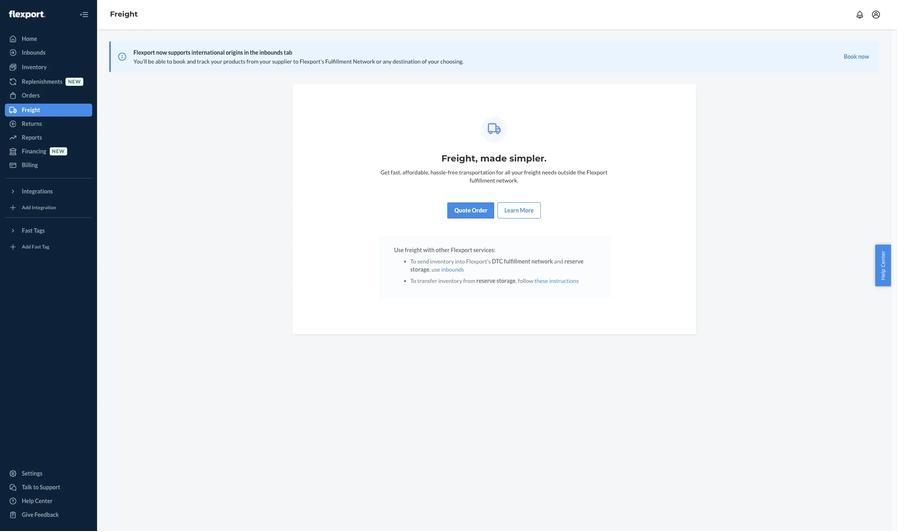 Task type: describe. For each thing, give the bounding box(es) containing it.
fast tags
[[22, 227, 45, 234]]

inbounds button
[[442, 266, 464, 274]]

hassle-
[[431, 169, 448, 176]]

to inside button
[[33, 484, 39, 491]]

flexport inside get fast, affordable, hassle-free transportation for all your freight needs outside the flexport fulfillment network.
[[587, 169, 608, 176]]

orders
[[22, 92, 40, 99]]

your inside get fast, affordable, hassle-free transportation for all your freight needs outside the flexport fulfillment network.
[[512, 169, 523, 176]]

book now
[[844, 53, 870, 60]]

0 vertical spatial ,
[[430, 266, 431, 273]]

able
[[155, 58, 166, 65]]

0 vertical spatial freight
[[110, 10, 138, 19]]

with
[[423, 246, 435, 253]]

settings
[[22, 470, 42, 477]]

give feedback button
[[5, 508, 92, 521]]

all
[[505, 169, 511, 176]]

or
[[376, 58, 382, 65]]

tag
[[42, 244, 49, 250]]

supports
[[168, 49, 191, 56]]

billing
[[22, 161, 38, 168]]

inbounds inside flexport now supports international origins in the inbounds tab you'll be able to book and track your products from your supplier to flexport's fulfillment network or any destination of your choosing.
[[260, 49, 283, 56]]

help center button
[[876, 245, 892, 286]]

to transfer inventory from reserve storage , follow these instructions
[[411, 277, 579, 284]]

1 horizontal spatial fulfillment
[[504, 258, 531, 265]]

fast,
[[391, 169, 402, 176]]

destination
[[393, 58, 421, 65]]

2 horizontal spatial to
[[293, 58, 299, 65]]

to for to send inventory into flexport's dtc fulfillment network and
[[411, 258, 416, 265]]

give
[[22, 511, 33, 518]]

talk
[[22, 484, 32, 491]]

you'll
[[134, 58, 147, 65]]

1 vertical spatial fast
[[32, 244, 41, 250]]

learn more
[[505, 207, 534, 214]]

inbounds link
[[5, 46, 92, 59]]

center inside button
[[880, 251, 887, 267]]

inventory for send
[[430, 258, 454, 265]]

1 vertical spatial help
[[22, 497, 34, 504]]

simpler.
[[510, 153, 547, 164]]

your down "international"
[[211, 58, 222, 65]]

home
[[22, 35, 37, 42]]

0 horizontal spatial freight link
[[5, 104, 92, 117]]

track
[[197, 58, 210, 65]]

network
[[353, 58, 375, 65]]

use
[[432, 266, 441, 273]]

products
[[223, 58, 246, 65]]

tags
[[34, 227, 45, 234]]

send
[[418, 258, 429, 265]]

1 horizontal spatial to
[[167, 58, 172, 65]]

integrations
[[22, 188, 53, 195]]

financing
[[22, 148, 46, 155]]

learn
[[505, 207, 519, 214]]

freight, made simpler.
[[442, 153, 547, 164]]

services:
[[474, 246, 496, 253]]

integration
[[32, 205, 56, 211]]

book
[[844, 53, 858, 60]]

inventory
[[22, 64, 47, 70]]

orders link
[[5, 89, 92, 102]]

reserve inside reserve storage
[[565, 258, 584, 265]]

inbounds
[[22, 49, 45, 56]]

network.
[[497, 177, 519, 184]]

quote order
[[455, 207, 488, 214]]

inventory for transfer
[[439, 277, 463, 284]]

get fast, affordable, hassle-free transportation for all your freight needs outside the flexport fulfillment network.
[[381, 169, 608, 184]]

1 vertical spatial reserve
[[477, 277, 496, 284]]

free
[[448, 169, 458, 176]]

and inside flexport now supports international origins in the inbounds tab you'll be able to book and track your products from your supplier to flexport's fulfillment network or any destination of your choosing.
[[187, 58, 196, 65]]

1 vertical spatial storage
[[497, 277, 516, 284]]

be
[[148, 58, 154, 65]]

add fast tag
[[22, 244, 49, 250]]

open notifications image
[[856, 10, 865, 19]]

1 horizontal spatial flexport
[[451, 246, 473, 253]]

the inside flexport now supports international origins in the inbounds tab you'll be able to book and track your products from your supplier to flexport's fulfillment network or any destination of your choosing.
[[250, 49, 259, 56]]

supplier
[[272, 58, 292, 65]]

network
[[532, 258, 553, 265]]

integrations button
[[5, 185, 92, 198]]

1 vertical spatial ,
[[516, 277, 517, 284]]

fulfillment inside get fast, affordable, hassle-free transportation for all your freight needs outside the flexport fulfillment network.
[[470, 177, 495, 184]]

now for flexport
[[156, 49, 167, 56]]

learn more link
[[498, 202, 541, 219]]

flexport's
[[300, 58, 324, 65]]

help center link
[[5, 495, 92, 508]]

returns
[[22, 120, 42, 127]]

add integration link
[[5, 201, 92, 214]]

dtc
[[492, 258, 503, 265]]

needs
[[542, 169, 557, 176]]

get
[[381, 169, 390, 176]]



Task type: locate. For each thing, give the bounding box(es) containing it.
your left supplier
[[260, 58, 271, 65]]

from down "in"
[[247, 58, 259, 65]]

1 horizontal spatial freight
[[110, 10, 138, 19]]

inbounds down into
[[442, 266, 464, 273]]

2 vertical spatial flexport
[[451, 246, 473, 253]]

flexport logo image
[[9, 10, 45, 19]]

help
[[880, 269, 887, 280], [22, 497, 34, 504]]

any
[[383, 58, 392, 65]]

from down inbounds button
[[464, 277, 476, 284]]

new for financing
[[52, 148, 65, 154]]

instructions
[[550, 277, 579, 284]]

freight
[[110, 10, 138, 19], [22, 106, 40, 113]]

1 horizontal spatial freight link
[[110, 10, 138, 19]]

storage down reserve storage
[[497, 277, 516, 284]]

now for book
[[859, 53, 870, 60]]

reserve up instructions
[[565, 258, 584, 265]]

0 horizontal spatial reserve
[[477, 277, 496, 284]]

1 vertical spatial and
[[554, 258, 564, 265]]

freight up returns
[[22, 106, 40, 113]]

reserve storage
[[411, 258, 584, 273]]

freight inside get fast, affordable, hassle-free transportation for all your freight needs outside the flexport fulfillment network.
[[524, 169, 541, 176]]

2 to from the top
[[411, 277, 416, 284]]

0 vertical spatial fulfillment
[[470, 177, 495, 184]]

help center inside button
[[880, 251, 887, 280]]

fulfillment down 'transportation' in the top of the page
[[470, 177, 495, 184]]

fast left tags
[[22, 227, 33, 234]]

transfer
[[418, 277, 438, 284]]

reserve
[[565, 258, 584, 265], [477, 277, 496, 284]]

more
[[520, 207, 534, 214]]

returns link
[[5, 117, 92, 130]]

these
[[535, 277, 548, 284]]

to left send
[[411, 258, 416, 265]]

1 horizontal spatial now
[[859, 53, 870, 60]]

1 horizontal spatial ,
[[516, 277, 517, 284]]

choosing.
[[441, 58, 464, 65]]

, left follow
[[516, 277, 517, 284]]

1 vertical spatial inbounds
[[442, 266, 464, 273]]

1 vertical spatial add
[[22, 244, 31, 250]]

1 vertical spatial the
[[578, 169, 586, 176]]

fulfillment
[[470, 177, 495, 184], [504, 258, 531, 265]]

1 horizontal spatial inbounds
[[442, 266, 464, 273]]

tab
[[284, 49, 292, 56]]

0 vertical spatial inbounds
[[260, 49, 283, 56]]

1 horizontal spatial center
[[880, 251, 887, 267]]

fulfillment
[[325, 58, 352, 65]]

add down fast tags
[[22, 244, 31, 250]]

and right book
[[187, 58, 196, 65]]

1 add from the top
[[22, 205, 31, 211]]

0 vertical spatial add
[[22, 205, 31, 211]]

use
[[394, 246, 404, 253]]

1 horizontal spatial help
[[880, 269, 887, 280]]

1 horizontal spatial the
[[578, 169, 586, 176]]

2 add from the top
[[22, 244, 31, 250]]

0 horizontal spatial and
[[187, 58, 196, 65]]

1 vertical spatial freight
[[22, 106, 40, 113]]

use freight with other flexport services:
[[394, 246, 496, 253]]

inventory link
[[5, 61, 92, 74]]

,
[[430, 266, 431, 273], [516, 277, 517, 284]]

help inside button
[[880, 269, 887, 280]]

to send inventory into flexport's dtc fulfillment network and
[[411, 258, 565, 265]]

home link
[[5, 32, 92, 45]]

1 vertical spatial from
[[464, 277, 476, 284]]

0 vertical spatial reserve
[[565, 258, 584, 265]]

1 vertical spatial to
[[411, 277, 416, 284]]

the inside get fast, affordable, hassle-free transportation for all your freight needs outside the flexport fulfillment network.
[[578, 169, 586, 176]]

1 vertical spatial help center
[[22, 497, 53, 504]]

0 horizontal spatial center
[[35, 497, 53, 504]]

add for add fast tag
[[22, 244, 31, 250]]

of
[[422, 58, 427, 65]]

0 horizontal spatial fulfillment
[[470, 177, 495, 184]]

from
[[247, 58, 259, 65], [464, 277, 476, 284]]

follow
[[518, 277, 534, 284]]

fulfillment right dtc
[[504, 258, 531, 265]]

1 horizontal spatial and
[[554, 258, 564, 265]]

replenishments
[[22, 78, 63, 85]]

freight link
[[110, 10, 138, 19], [5, 104, 92, 117]]

open account menu image
[[872, 10, 881, 19]]

inbounds up supplier
[[260, 49, 283, 56]]

fast inside dropdown button
[[22, 227, 33, 234]]

1 vertical spatial flexport
[[587, 169, 608, 176]]

0 vertical spatial flexport
[[134, 49, 155, 56]]

help center
[[880, 251, 887, 280], [22, 497, 53, 504]]

new up orders link
[[68, 79, 81, 85]]

quote
[[455, 207, 471, 214]]

made
[[481, 153, 507, 164]]

in
[[244, 49, 249, 56]]

0 vertical spatial freight
[[524, 169, 541, 176]]

0 horizontal spatial ,
[[430, 266, 431, 273]]

new
[[68, 79, 81, 85], [52, 148, 65, 154]]

0 vertical spatial new
[[68, 79, 81, 85]]

to
[[411, 258, 416, 265], [411, 277, 416, 284]]

reports
[[22, 134, 42, 141]]

1 vertical spatial freight
[[405, 246, 422, 253]]

support
[[40, 484, 60, 491]]

reports link
[[5, 131, 92, 144]]

0 vertical spatial and
[[187, 58, 196, 65]]

add left the integration
[[22, 205, 31, 211]]

0 horizontal spatial freight
[[22, 106, 40, 113]]

0 horizontal spatial flexport
[[134, 49, 155, 56]]

transportation
[[459, 169, 496, 176]]

international
[[192, 49, 225, 56]]

1 vertical spatial fulfillment
[[504, 258, 531, 265]]

2 horizontal spatial flexport
[[587, 169, 608, 176]]

inventory down inbounds button
[[439, 277, 463, 284]]

your right of
[[428, 58, 440, 65]]

to right the talk at the bottom
[[33, 484, 39, 491]]

outside
[[558, 169, 577, 176]]

1 horizontal spatial from
[[464, 277, 476, 284]]

into
[[455, 258, 465, 265]]

talk to support
[[22, 484, 60, 491]]

flexport inside flexport now supports international origins in the inbounds tab you'll be able to book and track your products from your supplier to flexport's fulfillment network or any destination of your choosing.
[[134, 49, 155, 56]]

storage down send
[[411, 266, 430, 273]]

these instructions button
[[535, 277, 579, 285]]

the right outside
[[578, 169, 586, 176]]

0 vertical spatial freight link
[[110, 10, 138, 19]]

0 horizontal spatial inbounds
[[260, 49, 283, 56]]

freight right 'use'
[[405, 246, 422, 253]]

0 vertical spatial fast
[[22, 227, 33, 234]]

1 horizontal spatial reserve
[[565, 258, 584, 265]]

0 vertical spatial to
[[411, 258, 416, 265]]

now
[[156, 49, 167, 56], [859, 53, 870, 60]]

0 horizontal spatial help
[[22, 497, 34, 504]]

now up able
[[156, 49, 167, 56]]

1 to from the top
[[411, 258, 416, 265]]

0 vertical spatial the
[[250, 49, 259, 56]]

flexport up into
[[451, 246, 473, 253]]

flexport up you'll
[[134, 49, 155, 56]]

fast left tag on the top left of the page
[[32, 244, 41, 250]]

0 horizontal spatial the
[[250, 49, 259, 56]]

book now button
[[844, 53, 870, 61]]

storage inside reserve storage
[[411, 266, 430, 273]]

inbounds
[[260, 49, 283, 56], [442, 266, 464, 273]]

now inside flexport now supports international origins in the inbounds tab you'll be able to book and track your products from your supplier to flexport's fulfillment network or any destination of your choosing.
[[156, 49, 167, 56]]

billing link
[[5, 159, 92, 172]]

new down reports link
[[52, 148, 65, 154]]

settings link
[[5, 467, 92, 480]]

freight link up returns link
[[5, 104, 92, 117]]

0 horizontal spatial now
[[156, 49, 167, 56]]

freight,
[[442, 153, 478, 164]]

freight
[[524, 169, 541, 176], [405, 246, 422, 253]]

0 vertical spatial help
[[880, 269, 887, 280]]

1 vertical spatial center
[[35, 497, 53, 504]]

affordable,
[[403, 169, 430, 176]]

, use inbounds
[[430, 266, 464, 273]]

other
[[436, 246, 450, 253]]

freight right close navigation image
[[110, 10, 138, 19]]

from inside flexport now supports international origins in the inbounds tab you'll be able to book and track your products from your supplier to flexport's fulfillment network or any destination of your choosing.
[[247, 58, 259, 65]]

freight link right close navigation image
[[110, 10, 138, 19]]

your right the 'all'
[[512, 169, 523, 176]]

talk to support button
[[5, 481, 92, 494]]

order
[[472, 207, 488, 214]]

0 horizontal spatial to
[[33, 484, 39, 491]]

to for to transfer inventory from reserve storage , follow these instructions
[[411, 277, 416, 284]]

to right able
[[167, 58, 172, 65]]

inventory
[[430, 258, 454, 265], [439, 277, 463, 284]]

give feedback
[[22, 511, 59, 518]]

the right "in"
[[250, 49, 259, 56]]

now right book
[[859, 53, 870, 60]]

1 horizontal spatial help center
[[880, 251, 887, 280]]

inventory up , use inbounds
[[430, 258, 454, 265]]

0 horizontal spatial from
[[247, 58, 259, 65]]

quote order button
[[448, 202, 495, 219]]

0 vertical spatial from
[[247, 58, 259, 65]]

book
[[173, 58, 186, 65]]

1 horizontal spatial freight
[[524, 169, 541, 176]]

0 vertical spatial inventory
[[430, 258, 454, 265]]

feedback
[[35, 511, 59, 518]]

reserve down reserve storage
[[477, 277, 496, 284]]

flexport right outside
[[587, 169, 608, 176]]

close navigation image
[[79, 10, 89, 19]]

, left use
[[430, 266, 431, 273]]

1 horizontal spatial storage
[[497, 277, 516, 284]]

0 horizontal spatial freight
[[405, 246, 422, 253]]

1 vertical spatial inventory
[[439, 277, 463, 284]]

1 vertical spatial freight link
[[5, 104, 92, 117]]

new for replenishments
[[68, 79, 81, 85]]

for
[[497, 169, 504, 176]]

0 horizontal spatial storage
[[411, 266, 430, 273]]

now inside button
[[859, 53, 870, 60]]

and right network
[[554, 258, 564, 265]]

0 horizontal spatial new
[[52, 148, 65, 154]]

0 vertical spatial storage
[[411, 266, 430, 273]]

flexport now supports international origins in the inbounds tab you'll be able to book and track your products from your supplier to flexport's fulfillment network or any destination of your choosing.
[[134, 49, 464, 65]]

freight down simpler.
[[524, 169, 541, 176]]

add integration
[[22, 205, 56, 211]]

1 horizontal spatial new
[[68, 79, 81, 85]]

add
[[22, 205, 31, 211], [22, 244, 31, 250]]

0 vertical spatial center
[[880, 251, 887, 267]]

fast
[[22, 227, 33, 234], [32, 244, 41, 250]]

0 horizontal spatial help center
[[22, 497, 53, 504]]

add for add integration
[[22, 205, 31, 211]]

your
[[211, 58, 222, 65], [260, 58, 271, 65], [428, 58, 440, 65], [512, 169, 523, 176]]

to left the transfer
[[411, 277, 416, 284]]

1 vertical spatial new
[[52, 148, 65, 154]]

to right supplier
[[293, 58, 299, 65]]

learn more button
[[505, 206, 534, 215]]

add fast tag link
[[5, 240, 92, 253]]

0 vertical spatial help center
[[880, 251, 887, 280]]



Task type: vqa. For each thing, say whether or not it's contained in the screenshot.
plus circle image inside the connect "LINK"
no



